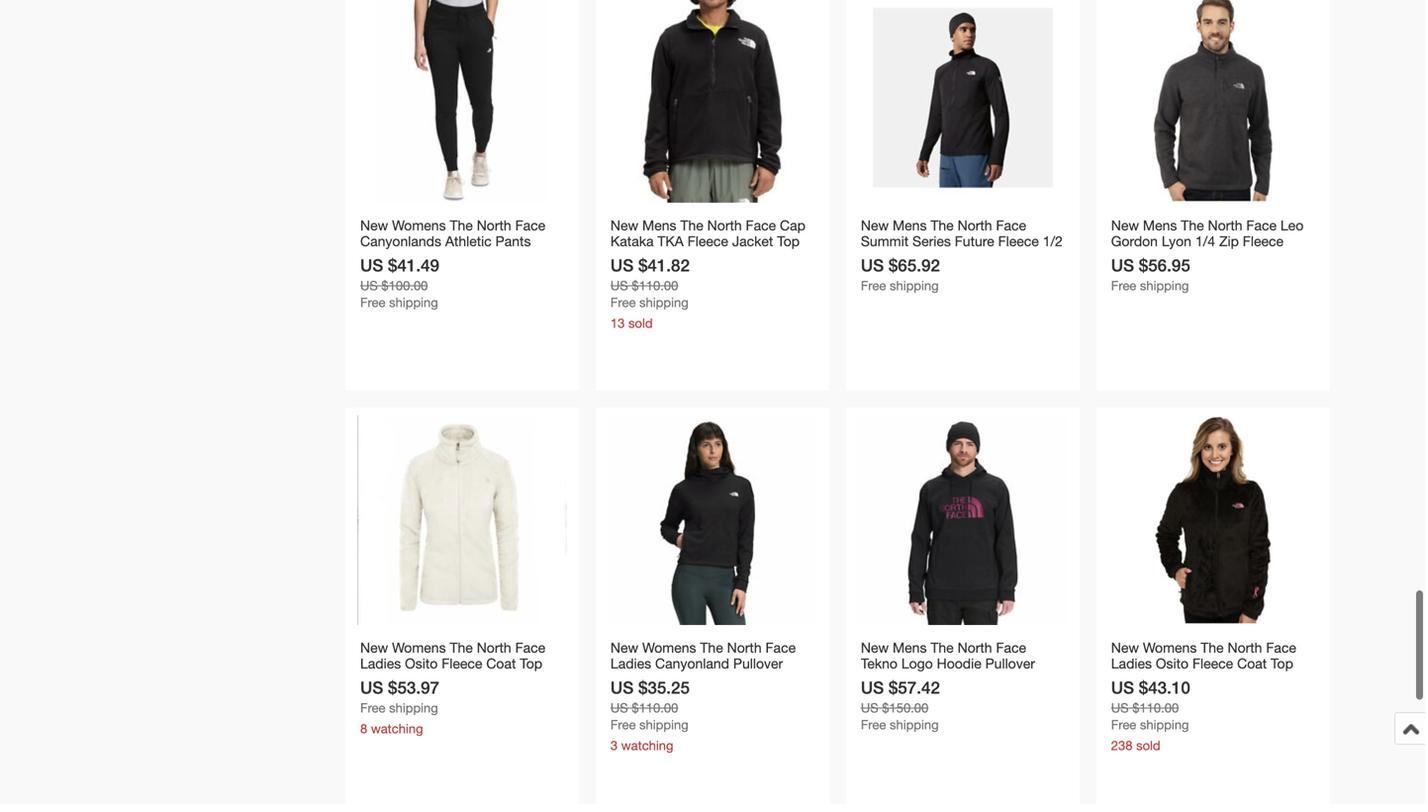 Task type: describe. For each thing, give the bounding box(es) containing it.
watching inside new womens the north face ladies osito fleece coat top jacket vintage white us $53.97 free shipping 8 watching
[[371, 722, 423, 737]]

womens for black
[[1143, 640, 1197, 656]]

lyon
[[1162, 233, 1192, 250]]

3
[[611, 739, 618, 754]]

black inside new womens the north face ladies osito fleece coat top jacket black us $43.10 us $110.00 free shipping 238 sold
[[1156, 672, 1191, 688]]

the for new mens the north face leo gordon lyon 1/4 zip fleece jacket beige navy black us $56.95 free shipping
[[1181, 217, 1204, 234]]

fleece inside new womens the north face canyonlands athletic pants fleece jogger sweatpants us $41.49 us $100.00 free shipping
[[360, 249, 401, 266]]

face for new womens the north face ladies canyonland pullover crop hoody jacket coat us $35.25 us $110.00 free shipping 3 watching
[[766, 640, 796, 656]]

white
[[455, 672, 491, 688]]

us up 13
[[611, 278, 628, 294]]

us inside new mens the north face leo gordon lyon 1/4 zip fleece jacket beige navy black us $56.95 free shipping
[[1111, 256, 1134, 275]]

mens for us
[[893, 640, 927, 656]]

us left the $150.00
[[861, 701, 879, 716]]

fleece inside new womens the north face ladies osito fleece coat top jacket black us $43.10 us $110.00 free shipping 238 sold
[[1193, 656, 1234, 672]]

shipping inside new womens the north face canyonlands athletic pants fleece jogger sweatpants us $41.49 us $100.00 free shipping
[[389, 295, 438, 310]]

free inside new womens the north face ladies osito fleece coat top jacket vintage white us $53.97 free shipping 8 watching
[[360, 701, 386, 716]]

the for new mens the north face cap kataka tka fleece jacket top pullover us $41.82 us $110.00 free shipping 13 sold
[[680, 217, 704, 234]]

new for new mens the north face leo gordon lyon 1/4 zip fleece jacket beige navy black us $56.95 free shipping
[[1111, 217, 1139, 234]]

1/2
[[1043, 233, 1063, 250]]

north for new womens the north face ladies osito fleece coat top jacket black us $43.10 us $110.00 free shipping 238 sold
[[1228, 640, 1263, 656]]

north for new womens the north face ladies osito fleece coat top jacket vintage white us $53.97 free shipping 8 watching
[[477, 640, 511, 656]]

free inside new womens the north face canyonlands athletic pants fleece jogger sweatpants us $41.49 us $100.00 free shipping
[[360, 295, 386, 310]]

us down canyonlands
[[360, 256, 383, 275]]

the for new womens the north face ladies osito fleece coat top jacket black us $43.10 us $110.00 free shipping 238 sold
[[1201, 640, 1224, 656]]

sold for $43.10
[[1136, 739, 1161, 754]]

black inside new mens the north face leo gordon lyon 1/4 zip fleece jacket beige navy black us $56.95 free shipping
[[1231, 249, 1265, 266]]

jacket inside new mens the north face summit series future fleece 1/2 half zip jacket coat us $65.92 free shipping
[[913, 249, 954, 266]]

new womens the north face ladies canyonland pullover crop hoody jacket coat us $35.25 us $110.00 free shipping 3 watching
[[611, 640, 796, 754]]

tekno
[[861, 656, 898, 672]]

watching inside new womens the north face ladies canyonland pullover crop hoody jacket coat us $35.25 us $110.00 free shipping 3 watching
[[621, 739, 674, 754]]

us inside new womens the north face ladies osito fleece coat top jacket vintage white us $53.97 free shipping 8 watching
[[360, 678, 383, 698]]

mens for zip
[[893, 217, 927, 234]]

top for us
[[1271, 656, 1294, 672]]

$57.42
[[889, 678, 940, 698]]

fleece inside new mens the north face cap kataka tka fleece jacket top pullover us $41.82 us $110.00 free shipping 13 sold
[[688, 233, 728, 250]]

ladies for us
[[360, 656, 401, 672]]

athletic
[[445, 233, 492, 250]]

free inside new mens the north face leo gordon lyon 1/4 zip fleece jacket beige navy black us $56.95 free shipping
[[1111, 278, 1137, 294]]

the for new mens the north face summit series future fleece 1/2 half zip jacket coat us $65.92 free shipping
[[931, 217, 954, 234]]

sweatpants
[[452, 249, 525, 266]]

us down 'kataka'
[[611, 256, 634, 275]]

north for new womens the north face canyonlands athletic pants fleece jogger sweatpants us $41.49 us $100.00 free shipping
[[477, 217, 511, 234]]

face for new womens the north face ladies osito fleece coat top jacket vintage white us $53.97 free shipping 8 watching
[[515, 640, 546, 656]]

8
[[360, 722, 367, 737]]

us inside new mens the north face summit series future fleece 1/2 half zip jacket coat us $65.92 free shipping
[[861, 256, 884, 275]]

new mens the north face tekno logo hoodie pullover hoody jacket us $57.42 us $150.00 free shipping
[[861, 640, 1035, 733]]

shipping inside new womens the north face ladies osito fleece coat top jacket black us $43.10 us $110.00 free shipping 238 sold
[[1140, 718, 1189, 733]]

face for new womens the north face canyonlands athletic pants fleece jogger sweatpants us $41.49 us $100.00 free shipping
[[515, 217, 546, 234]]

gordon
[[1111, 233, 1158, 250]]

leo
[[1281, 217, 1304, 234]]

new womens the north face ladies osito fleece coat top jacket black us $43.10 us $110.00 free shipping 238 sold
[[1111, 640, 1297, 754]]

osito for $43.10
[[1156, 656, 1189, 672]]

$110.00 for $35.25
[[632, 701, 678, 716]]

jogger
[[405, 249, 448, 266]]

shipping inside new womens the north face ladies canyonland pullover crop hoody jacket coat us $35.25 us $110.00 free shipping 3 watching
[[639, 718, 689, 733]]

new for new womens the north face ladies osito fleece coat top jacket vintage white us $53.97 free shipping 8 watching
[[360, 640, 388, 656]]

kataka
[[611, 233, 654, 250]]

the for new womens the north face ladies osito fleece coat top jacket vintage white us $53.97 free shipping 8 watching
[[450, 640, 473, 656]]

coat inside new mens the north face summit series future fleece 1/2 half zip jacket coat us $65.92 free shipping
[[958, 249, 988, 266]]

navy
[[1196, 249, 1227, 266]]

pants
[[496, 233, 531, 250]]

north for new womens the north face ladies canyonland pullover crop hoody jacket coat us $35.25 us $110.00 free shipping 3 watching
[[727, 640, 762, 656]]

new mens the north face leo gordon lyon 1/4 zip fleece jacket beige navy black us $56.95 free shipping
[[1111, 217, 1304, 294]]

pullover inside new womens the north face ladies canyonland pullover crop hoody jacket coat us $35.25 us $110.00 free shipping 3 watching
[[733, 656, 783, 672]]

$35.25
[[638, 678, 690, 698]]

$100.00
[[382, 278, 428, 294]]

pullover inside new mens the north face tekno logo hoodie pullover hoody jacket us $57.42 us $150.00 free shipping
[[985, 656, 1035, 672]]

zip inside new mens the north face leo gordon lyon 1/4 zip fleece jacket beige navy black us $56.95 free shipping
[[1219, 233, 1239, 250]]

us left $35.25
[[611, 678, 634, 698]]

fleece inside new mens the north face leo gordon lyon 1/4 zip fleece jacket beige navy black us $56.95 free shipping
[[1243, 233, 1284, 250]]

free inside new womens the north face ladies canyonland pullover crop hoody jacket coat us $35.25 us $110.00 free shipping 3 watching
[[611, 718, 636, 733]]

jacket inside new mens the north face leo gordon lyon 1/4 zip fleece jacket beige navy black us $56.95 free shipping
[[1111, 249, 1152, 266]]

tka
[[658, 233, 684, 250]]

$41.82
[[638, 256, 690, 275]]

face for new mens the north face tekno logo hoodie pullover hoody jacket us $57.42 us $150.00 free shipping
[[996, 640, 1027, 656]]

top for white
[[520, 656, 543, 672]]

north for new mens the north face tekno logo hoodie pullover hoody jacket us $57.42 us $150.00 free shipping
[[958, 640, 992, 656]]

jacket inside new mens the north face cap kataka tka fleece jacket top pullover us $41.82 us $110.00 free shipping 13 sold
[[732, 233, 773, 250]]

half
[[861, 249, 886, 266]]

free inside new womens the north face ladies osito fleece coat top jacket black us $43.10 us $110.00 free shipping 238 sold
[[1111, 718, 1137, 733]]

north for new mens the north face leo gordon lyon 1/4 zip fleece jacket beige navy black us $56.95 free shipping
[[1208, 217, 1243, 234]]

canyonland
[[655, 656, 730, 672]]

1/4
[[1196, 233, 1216, 250]]



Task type: vqa. For each thing, say whether or not it's contained in the screenshot.


Task type: locate. For each thing, give the bounding box(es) containing it.
sold for $41.82
[[629, 316, 653, 331]]

the inside new womens the north face ladies osito fleece coat top jacket black us $43.10 us $110.00 free shipping 238 sold
[[1201, 640, 1224, 656]]

238
[[1111, 739, 1133, 754]]

$150.00
[[882, 701, 929, 716]]

womens inside new womens the north face ladies canyonland pullover crop hoody jacket coat us $35.25 us $110.00 free shipping 3 watching
[[642, 640, 696, 656]]

jacket inside new womens the north face ladies osito fleece coat top jacket black us $43.10 us $110.00 free shipping 238 sold
[[1111, 672, 1152, 688]]

pullover right hoodie
[[985, 656, 1035, 672]]

shipping inside new mens the north face leo gordon lyon 1/4 zip fleece jacket beige navy black us $56.95 free shipping
[[1140, 278, 1189, 294]]

hoody
[[645, 672, 686, 688], [861, 672, 902, 688]]

the
[[450, 217, 473, 234], [680, 217, 704, 234], [931, 217, 954, 234], [1181, 217, 1204, 234], [450, 640, 473, 656], [700, 640, 723, 656], [931, 640, 954, 656], [1201, 640, 1224, 656]]

new for new mens the north face cap kataka tka fleece jacket top pullover us $41.82 us $110.00 free shipping 13 sold
[[611, 217, 639, 234]]

new for new womens the north face ladies osito fleece coat top jacket black us $43.10 us $110.00 free shipping 238 sold
[[1111, 640, 1139, 656]]

2 hoody from the left
[[861, 672, 902, 688]]

top inside new mens the north face cap kataka tka fleece jacket top pullover us $41.82 us $110.00 free shipping 13 sold
[[777, 233, 800, 250]]

the inside new womens the north face ladies osito fleece coat top jacket vintage white us $53.97 free shipping 8 watching
[[450, 640, 473, 656]]

free down gordon
[[1111, 278, 1137, 294]]

$53.97
[[388, 678, 440, 698]]

shipping inside new mens the north face tekno logo hoodie pullover hoody jacket us $57.42 us $150.00 free shipping
[[890, 718, 939, 733]]

new up $41.49
[[360, 217, 388, 234]]

cap
[[780, 217, 806, 234]]

jacket up the $150.00
[[906, 672, 947, 688]]

crop
[[611, 672, 641, 688]]

womens for vintage
[[392, 640, 446, 656]]

the inside new womens the north face canyonlands athletic pants fleece jogger sweatpants us $41.49 us $100.00 free shipping
[[450, 217, 473, 234]]

free down $100.00
[[360, 295, 386, 310]]

north inside new womens the north face ladies osito fleece coat top jacket black us $43.10 us $110.00 free shipping 238 sold
[[1228, 640, 1263, 656]]

womens inside new womens the north face ladies osito fleece coat top jacket vintage white us $53.97 free shipping 8 watching
[[392, 640, 446, 656]]

$110.00 for $41.82
[[632, 278, 678, 294]]

new
[[360, 217, 388, 234], [611, 217, 639, 234], [861, 217, 889, 234], [1111, 217, 1139, 234], [360, 640, 388, 656], [611, 640, 639, 656], [861, 640, 889, 656], [1111, 640, 1139, 656]]

the inside new mens the north face tekno logo hoodie pullover hoody jacket us $57.42 us $150.00 free shipping
[[931, 640, 954, 656]]

us left $43.10
[[1111, 678, 1134, 698]]

osito up $43.10
[[1156, 656, 1189, 672]]

pullover up 13
[[611, 249, 660, 266]]

shipping down $43.10
[[1140, 718, 1189, 733]]

us down the crop
[[611, 701, 628, 716]]

pullover
[[611, 249, 660, 266], [733, 656, 783, 672], [985, 656, 1035, 672]]

sold right 238 on the bottom
[[1136, 739, 1161, 754]]

0 vertical spatial sold
[[629, 316, 653, 331]]

jacket left vintage at the bottom of page
[[360, 672, 401, 688]]

watching right 8
[[371, 722, 423, 737]]

north inside new mens the north face tekno logo hoodie pullover hoody jacket us $57.42 us $150.00 free shipping
[[958, 640, 992, 656]]

1 horizontal spatial osito
[[1156, 656, 1189, 672]]

mens up $41.82
[[642, 217, 677, 234]]

the inside new mens the north face cap kataka tka fleece jacket top pullover us $41.82 us $110.00 free shipping 13 sold
[[680, 217, 704, 234]]

1 horizontal spatial top
[[777, 233, 800, 250]]

free inside new mens the north face cap kataka tka fleece jacket top pullover us $41.82 us $110.00 free shipping 13 sold
[[611, 295, 636, 310]]

north for new mens the north face summit series future fleece 1/2 half zip jacket coat us $65.92 free shipping
[[958, 217, 992, 234]]

free inside new mens the north face summit series future fleece 1/2 half zip jacket coat us $65.92 free shipping
[[861, 278, 886, 294]]

new up the crop
[[611, 640, 639, 656]]

free down the $150.00
[[861, 718, 886, 733]]

free up 238 on the bottom
[[1111, 718, 1137, 733]]

face inside new womens the north face ladies osito fleece coat top jacket vintage white us $53.97 free shipping 8 watching
[[515, 640, 546, 656]]

1 vertical spatial black
[[1156, 672, 1191, 688]]

mens up the $65.92
[[893, 217, 927, 234]]

new left the tka
[[611, 217, 639, 234]]

new womens the north face canyonlands athletic pants fleece jogger sweatpants us $41.49 us $100.00 free shipping
[[360, 217, 546, 310]]

0 horizontal spatial watching
[[371, 722, 423, 737]]

free up 13
[[611, 295, 636, 310]]

new left lyon
[[1111, 217, 1139, 234]]

free up 3
[[611, 718, 636, 733]]

new inside new mens the north face summit series future fleece 1/2 half zip jacket coat us $65.92 free shipping
[[861, 217, 889, 234]]

new inside new womens the north face ladies osito fleece coat top jacket black us $43.10 us $110.00 free shipping 238 sold
[[1111, 640, 1139, 656]]

womens up vintage at the bottom of page
[[392, 640, 446, 656]]

osito inside new womens the north face ladies osito fleece coat top jacket vintage white us $53.97 free shipping 8 watching
[[405, 656, 438, 672]]

pullover inside new mens the north face cap kataka tka fleece jacket top pullover us $41.82 us $110.00 free shipping 13 sold
[[611, 249, 660, 266]]

0 vertical spatial watching
[[371, 722, 423, 737]]

$110.00
[[632, 278, 678, 294], [632, 701, 678, 716], [1133, 701, 1179, 716]]

new for new mens the north face tekno logo hoodie pullover hoody jacket us $57.42 us $150.00 free shipping
[[861, 640, 889, 656]]

free
[[861, 278, 886, 294], [1111, 278, 1137, 294], [360, 295, 386, 310], [611, 295, 636, 310], [360, 701, 386, 716], [611, 718, 636, 733], [861, 718, 886, 733], [1111, 718, 1137, 733]]

0 horizontal spatial osito
[[405, 656, 438, 672]]

1 osito from the left
[[405, 656, 438, 672]]

$110.00 down $41.82
[[632, 278, 678, 294]]

black
[[1231, 249, 1265, 266], [1156, 672, 1191, 688]]

new mens the north face summit series future fleece 1/2 half zip jacket coat us $65.92 free shipping
[[861, 217, 1063, 294]]

womens inside new womens the north face canyonlands athletic pants fleece jogger sweatpants us $41.49 us $100.00 free shipping
[[392, 217, 446, 234]]

hoody for us
[[861, 672, 902, 688]]

3 ladies from the left
[[1111, 656, 1152, 672]]

new inside new womens the north face canyonlands athletic pants fleece jogger sweatpants us $41.49 us $100.00 free shipping
[[360, 217, 388, 234]]

womens up jogger
[[392, 217, 446, 234]]

top inside new womens the north face ladies osito fleece coat top jacket vintage white us $53.97 free shipping 8 watching
[[520, 656, 543, 672]]

hoody inside new womens the north face ladies canyonland pullover crop hoody jacket coat us $35.25 us $110.00 free shipping 3 watching
[[645, 672, 686, 688]]

jacket inside new womens the north face ladies osito fleece coat top jacket vintage white us $53.97 free shipping 8 watching
[[360, 672, 401, 688]]

face inside new womens the north face canyonlands athletic pants fleece jogger sweatpants us $41.49 us $100.00 free shipping
[[515, 217, 546, 234]]

jacket right $35.25
[[690, 672, 731, 688]]

hoody inside new mens the north face tekno logo hoodie pullover hoody jacket us $57.42 us $150.00 free shipping
[[861, 672, 902, 688]]

$110.00 inside new womens the north face ladies canyonland pullover crop hoody jacket coat us $35.25 us $110.00 free shipping 3 watching
[[632, 701, 678, 716]]

face
[[515, 217, 546, 234], [746, 217, 776, 234], [996, 217, 1027, 234], [1247, 217, 1277, 234], [515, 640, 546, 656], [766, 640, 796, 656], [996, 640, 1027, 656], [1266, 640, 1297, 656]]

the for new womens the north face canyonlands athletic pants fleece jogger sweatpants us $41.49 us $100.00 free shipping
[[450, 217, 473, 234]]

face inside new mens the north face cap kataka tka fleece jacket top pullover us $41.82 us $110.00 free shipping 13 sold
[[746, 217, 776, 234]]

1 horizontal spatial ladies
[[611, 656, 651, 672]]

mens
[[642, 217, 677, 234], [893, 217, 927, 234], [1143, 217, 1177, 234], [893, 640, 927, 656]]

$110.00 for $43.10
[[1133, 701, 1179, 716]]

us left $53.97
[[360, 678, 383, 698]]

$65.92
[[889, 256, 940, 275]]

new inside new mens the north face cap kataka tka fleece jacket top pullover us $41.82 us $110.00 free shipping 13 sold
[[611, 217, 639, 234]]

hoodie
[[937, 656, 982, 672]]

north inside new mens the north face cap kataka tka fleece jacket top pullover us $41.82 us $110.00 free shipping 13 sold
[[707, 217, 742, 234]]

0 horizontal spatial black
[[1156, 672, 1191, 688]]

13
[[611, 316, 625, 331]]

ladies inside new womens the north face ladies osito fleece coat top jacket black us $43.10 us $110.00 free shipping 238 sold
[[1111, 656, 1152, 672]]

summit
[[861, 233, 909, 250]]

osito
[[405, 656, 438, 672], [1156, 656, 1189, 672]]

series
[[913, 233, 951, 250]]

beige
[[1156, 249, 1192, 266]]

new for new womens the north face canyonlands athletic pants fleece jogger sweatpants us $41.49 us $100.00 free shipping
[[360, 217, 388, 234]]

free up 8
[[360, 701, 386, 716]]

womens up $35.25
[[642, 640, 696, 656]]

2 horizontal spatial pullover
[[985, 656, 1035, 672]]

ladies up $43.10
[[1111, 656, 1152, 672]]

1 vertical spatial watching
[[621, 739, 674, 754]]

fleece inside new mens the north face summit series future fleece 1/2 half zip jacket coat us $65.92 free shipping
[[998, 233, 1039, 250]]

top inside new womens the north face ladies osito fleece coat top jacket black us $43.10 us $110.00 free shipping 238 sold
[[1271, 656, 1294, 672]]

canyonlands
[[360, 233, 441, 250]]

mens up beige
[[1143, 217, 1177, 234]]

new inside new womens the north face ladies osito fleece coat top jacket vintage white us $53.97 free shipping 8 watching
[[360, 640, 388, 656]]

2 osito from the left
[[1156, 656, 1189, 672]]

free inside new mens the north face tekno logo hoodie pullover hoody jacket us $57.42 us $150.00 free shipping
[[861, 718, 886, 733]]

1 ladies from the left
[[360, 656, 401, 672]]

1 horizontal spatial sold
[[1136, 739, 1161, 754]]

$110.00 inside new mens the north face cap kataka tka fleece jacket top pullover us $41.82 us $110.00 free shipping 13 sold
[[632, 278, 678, 294]]

new mens the north face cap kataka tka fleece jacket top pullover us $41.82 us $110.00 free shipping 13 sold
[[611, 217, 806, 331]]

jacket up 238 on the bottom
[[1111, 672, 1152, 688]]

1 horizontal spatial hoody
[[861, 672, 902, 688]]

mens up $57.42
[[893, 640, 927, 656]]

sold inside new womens the north face ladies osito fleece coat top jacket black us $43.10 us $110.00 free shipping 238 sold
[[1136, 739, 1161, 754]]

jacket inside new mens the north face tekno logo hoodie pullover hoody jacket us $57.42 us $150.00 free shipping
[[906, 672, 947, 688]]

sold inside new mens the north face cap kataka tka fleece jacket top pullover us $41.82 us $110.00 free shipping 13 sold
[[629, 316, 653, 331]]

osito up $53.97
[[405, 656, 438, 672]]

face for new mens the north face leo gordon lyon 1/4 zip fleece jacket beige navy black us $56.95 free shipping
[[1247, 217, 1277, 234]]

shipping down $53.97
[[389, 701, 438, 716]]

new inside new mens the north face tekno logo hoodie pullover hoody jacket us $57.42 us $150.00 free shipping
[[861, 640, 889, 656]]

shipping inside new womens the north face ladies osito fleece coat top jacket vintage white us $53.97 free shipping 8 watching
[[389, 701, 438, 716]]

jacket inside new womens the north face ladies canyonland pullover crop hoody jacket coat us $35.25 us $110.00 free shipping 3 watching
[[690, 672, 731, 688]]

coat inside new womens the north face ladies osito fleece coat top jacket vintage white us $53.97 free shipping 8 watching
[[486, 656, 516, 672]]

zip inside new mens the north face summit series future fleece 1/2 half zip jacket coat us $65.92 free shipping
[[889, 249, 909, 266]]

face inside new mens the north face leo gordon lyon 1/4 zip fleece jacket beige navy black us $56.95 free shipping
[[1247, 217, 1277, 234]]

north for new mens the north face cap kataka tka fleece jacket top pullover us $41.82 us $110.00 free shipping 13 sold
[[707, 217, 742, 234]]

pullover right 'canyonland'
[[733, 656, 783, 672]]

face inside new mens the north face summit series future fleece 1/2 half zip jacket coat us $65.92 free shipping
[[996, 217, 1027, 234]]

mens for jacket
[[1143, 217, 1177, 234]]

watching
[[371, 722, 423, 737], [621, 739, 674, 754]]

the inside new mens the north face leo gordon lyon 1/4 zip fleece jacket beige navy black us $56.95 free shipping
[[1181, 217, 1204, 234]]

mens inside new mens the north face cap kataka tka fleece jacket top pullover us $41.82 us $110.00 free shipping 13 sold
[[642, 217, 677, 234]]

ladies
[[360, 656, 401, 672], [611, 656, 651, 672], [1111, 656, 1152, 672]]

womens for us
[[392, 217, 446, 234]]

north inside new womens the north face ladies osito fleece coat top jacket vintage white us $53.97 free shipping 8 watching
[[477, 640, 511, 656]]

top
[[777, 233, 800, 250], [520, 656, 543, 672], [1271, 656, 1294, 672]]

2 horizontal spatial top
[[1271, 656, 1294, 672]]

ladies for $35.25
[[611, 656, 651, 672]]

the for new mens the north face tekno logo hoodie pullover hoody jacket us $57.42 us $150.00 free shipping
[[931, 640, 954, 656]]

osito for us
[[405, 656, 438, 672]]

jacket
[[732, 233, 773, 250], [913, 249, 954, 266], [1111, 249, 1152, 266], [360, 672, 401, 688], [690, 672, 731, 688], [906, 672, 947, 688], [1111, 672, 1152, 688]]

the for new womens the north face ladies canyonland pullover crop hoody jacket coat us $35.25 us $110.00 free shipping 3 watching
[[700, 640, 723, 656]]

1 horizontal spatial black
[[1231, 249, 1265, 266]]

zip right "half"
[[889, 249, 909, 266]]

logo
[[902, 656, 933, 672]]

0 horizontal spatial sold
[[629, 316, 653, 331]]

shipping inside new mens the north face summit series future fleece 1/2 half zip jacket coat us $65.92 free shipping
[[890, 278, 939, 294]]

hoody up the $150.00
[[861, 672, 902, 688]]

1 horizontal spatial pullover
[[733, 656, 783, 672]]

mens inside new mens the north face tekno logo hoodie pullover hoody jacket us $57.42 us $150.00 free shipping
[[893, 640, 927, 656]]

ladies up $35.25
[[611, 656, 651, 672]]

1 horizontal spatial zip
[[1219, 233, 1239, 250]]

north inside new womens the north face canyonlands athletic pants fleece jogger sweatpants us $41.49 us $100.00 free shipping
[[477, 217, 511, 234]]

shipping down $35.25
[[639, 718, 689, 733]]

fleece
[[688, 233, 728, 250], [998, 233, 1039, 250], [1243, 233, 1284, 250], [360, 249, 401, 266], [442, 656, 482, 672], [1193, 656, 1234, 672]]

0 vertical spatial black
[[1231, 249, 1265, 266]]

new up $53.97
[[360, 640, 388, 656]]

ladies up $53.97
[[360, 656, 401, 672]]

new for new mens the north face summit series future fleece 1/2 half zip jacket coat us $65.92 free shipping
[[861, 217, 889, 234]]

north inside new mens the north face leo gordon lyon 1/4 zip fleece jacket beige navy black us $56.95 free shipping
[[1208, 217, 1243, 234]]

shipping down $56.95
[[1140, 278, 1189, 294]]

1 vertical spatial sold
[[1136, 739, 1161, 754]]

2 ladies from the left
[[611, 656, 651, 672]]

sold
[[629, 316, 653, 331], [1136, 739, 1161, 754]]

1 horizontal spatial watching
[[621, 739, 674, 754]]

$56.95
[[1139, 256, 1191, 275]]

1 hoody from the left
[[645, 672, 686, 688]]

$110.00 down $43.10
[[1133, 701, 1179, 716]]

shipping down $41.82
[[639, 295, 689, 310]]

0 horizontal spatial zip
[[889, 249, 909, 266]]

osito inside new womens the north face ladies osito fleece coat top jacket black us $43.10 us $110.00 free shipping 238 sold
[[1156, 656, 1189, 672]]

mens inside new mens the north face leo gordon lyon 1/4 zip fleece jacket beige navy black us $56.95 free shipping
[[1143, 217, 1177, 234]]

jacket left cap
[[732, 233, 773, 250]]

new inside new womens the north face ladies canyonland pullover crop hoody jacket coat us $35.25 us $110.00 free shipping 3 watching
[[611, 640, 639, 656]]

watching right 3
[[621, 739, 674, 754]]

new womens the north face ladies osito fleece coat top jacket vintage white us $53.97 free shipping 8 watching
[[360, 640, 546, 737]]

ladies inside new womens the north face ladies osito fleece coat top jacket vintage white us $53.97 free shipping 8 watching
[[360, 656, 401, 672]]

north inside new womens the north face ladies canyonland pullover crop hoody jacket coat us $35.25 us $110.00 free shipping 3 watching
[[727, 640, 762, 656]]

face inside new mens the north face tekno logo hoodie pullover hoody jacket us $57.42 us $150.00 free shipping
[[996, 640, 1027, 656]]

the inside new womens the north face ladies canyonland pullover crop hoody jacket coat us $35.25 us $110.00 free shipping 3 watching
[[700, 640, 723, 656]]

mens for pullover
[[642, 217, 677, 234]]

0 horizontal spatial hoody
[[645, 672, 686, 688]]

mens inside new mens the north face summit series future fleece 1/2 half zip jacket coat us $65.92 free shipping
[[893, 217, 927, 234]]

zip
[[1219, 233, 1239, 250], [889, 249, 909, 266]]

free down "half"
[[861, 278, 886, 294]]

jacket left beige
[[1111, 249, 1152, 266]]

new up "half"
[[861, 217, 889, 234]]

0 horizontal spatial ladies
[[360, 656, 401, 672]]

new inside new mens the north face leo gordon lyon 1/4 zip fleece jacket beige navy black us $56.95 free shipping
[[1111, 217, 1139, 234]]

hoody for $35.25
[[645, 672, 686, 688]]

face for new womens the north face ladies osito fleece coat top jacket black us $43.10 us $110.00 free shipping 238 sold
[[1266, 640, 1297, 656]]

$41.49
[[388, 256, 440, 275]]

0 horizontal spatial pullover
[[611, 249, 660, 266]]

shipping down the $65.92
[[890, 278, 939, 294]]

us
[[360, 256, 383, 275], [611, 256, 634, 275], [861, 256, 884, 275], [1111, 256, 1134, 275], [360, 278, 378, 294], [611, 278, 628, 294], [360, 678, 383, 698], [611, 678, 634, 698], [861, 678, 884, 698], [1111, 678, 1134, 698], [611, 701, 628, 716], [861, 701, 879, 716], [1111, 701, 1129, 716]]

us down gordon
[[1111, 256, 1134, 275]]

the inside new mens the north face summit series future fleece 1/2 half zip jacket coat us $65.92 free shipping
[[931, 217, 954, 234]]

coat inside new womens the north face ladies osito fleece coat top jacket black us $43.10 us $110.00 free shipping 238 sold
[[1237, 656, 1267, 672]]

sold right 13
[[629, 316, 653, 331]]

future
[[955, 233, 995, 250]]

$110.00 inside new womens the north face ladies osito fleece coat top jacket black us $43.10 us $110.00 free shipping 238 sold
[[1133, 701, 1179, 716]]

jacket left future
[[913, 249, 954, 266]]

face for new mens the north face cap kataka tka fleece jacket top pullover us $41.82 us $110.00 free shipping 13 sold
[[746, 217, 776, 234]]

womens
[[392, 217, 446, 234], [392, 640, 446, 656], [642, 640, 696, 656], [1143, 640, 1197, 656]]

$110.00 down $35.25
[[632, 701, 678, 716]]

face for new mens the north face summit series future fleece 1/2 half zip jacket coat us $65.92 free shipping
[[996, 217, 1027, 234]]

face inside new womens the north face ladies canyonland pullover crop hoody jacket coat us $35.25 us $110.00 free shipping 3 watching
[[766, 640, 796, 656]]

fleece inside new womens the north face ladies osito fleece coat top jacket vintage white us $53.97 free shipping 8 watching
[[442, 656, 482, 672]]

us up 238 on the bottom
[[1111, 701, 1129, 716]]

2 horizontal spatial ladies
[[1111, 656, 1152, 672]]

north
[[477, 217, 511, 234], [707, 217, 742, 234], [958, 217, 992, 234], [1208, 217, 1243, 234], [477, 640, 511, 656], [727, 640, 762, 656], [958, 640, 992, 656], [1228, 640, 1263, 656]]

face inside new womens the north face ladies osito fleece coat top jacket black us $43.10 us $110.00 free shipping 238 sold
[[1266, 640, 1297, 656]]

$43.10
[[1139, 678, 1191, 698]]

coat
[[958, 249, 988, 266], [486, 656, 516, 672], [1237, 656, 1267, 672], [735, 672, 765, 688]]

shipping down $100.00
[[389, 295, 438, 310]]

new left the logo
[[861, 640, 889, 656]]

zip right 1/4
[[1219, 233, 1239, 250]]

hoody right the crop
[[645, 672, 686, 688]]

us down summit
[[861, 256, 884, 275]]

shipping inside new mens the north face cap kataka tka fleece jacket top pullover us $41.82 us $110.00 free shipping 13 sold
[[639, 295, 689, 310]]

us left $100.00
[[360, 278, 378, 294]]

womens for coat
[[642, 640, 696, 656]]

us down tekno
[[861, 678, 884, 698]]

vintage
[[405, 672, 451, 688]]

womens up $43.10
[[1143, 640, 1197, 656]]

ladies for $43.10
[[1111, 656, 1152, 672]]

new for new womens the north face ladies canyonland pullover crop hoody jacket coat us $35.25 us $110.00 free shipping 3 watching
[[611, 640, 639, 656]]

shipping down the $150.00
[[890, 718, 939, 733]]

womens inside new womens the north face ladies osito fleece coat top jacket black us $43.10 us $110.00 free shipping 238 sold
[[1143, 640, 1197, 656]]

north inside new mens the north face summit series future fleece 1/2 half zip jacket coat us $65.92 free shipping
[[958, 217, 992, 234]]

coat inside new womens the north face ladies canyonland pullover crop hoody jacket coat us $35.25 us $110.00 free shipping 3 watching
[[735, 672, 765, 688]]

new up $43.10
[[1111, 640, 1139, 656]]

shipping
[[890, 278, 939, 294], [1140, 278, 1189, 294], [389, 295, 438, 310], [639, 295, 689, 310], [389, 701, 438, 716], [639, 718, 689, 733], [890, 718, 939, 733], [1140, 718, 1189, 733]]

0 horizontal spatial top
[[520, 656, 543, 672]]

ladies inside new womens the north face ladies canyonland pullover crop hoody jacket coat us $35.25 us $110.00 free shipping 3 watching
[[611, 656, 651, 672]]



